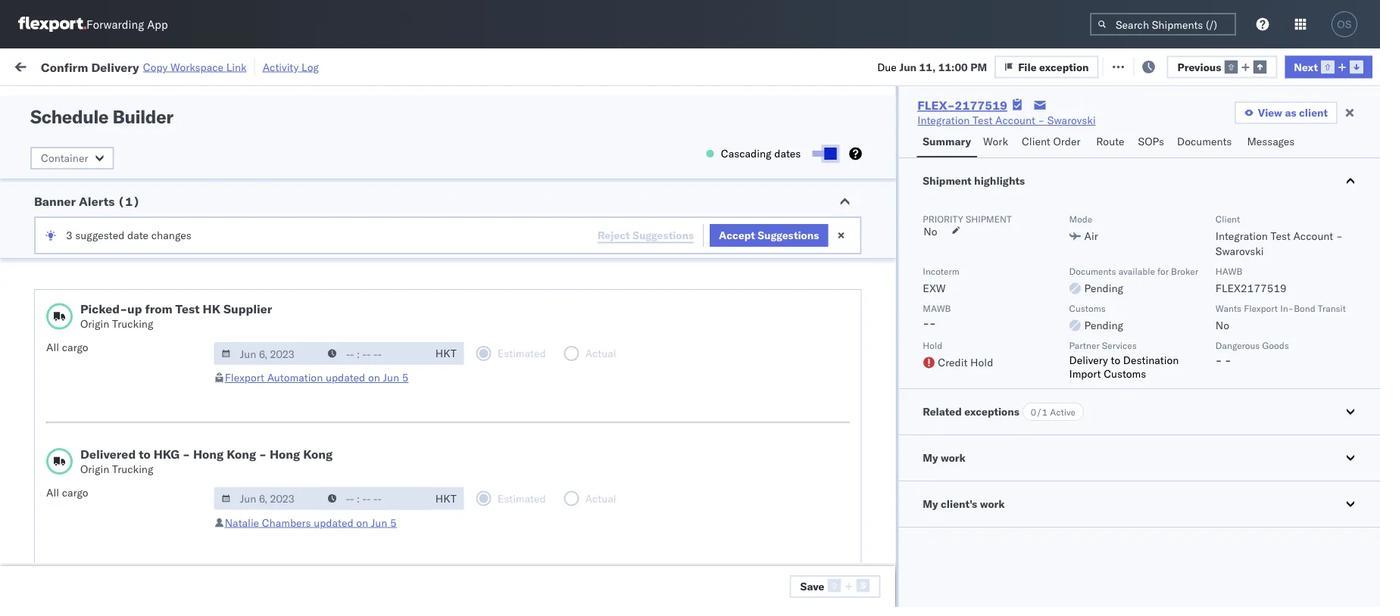 Task type: locate. For each thing, give the bounding box(es) containing it.
pending for customs
[[1084, 319, 1123, 332]]

1 all cargo from the top
[[46, 341, 88, 354]]

trucking inside picked-up from test hk supplier origin trucking
[[112, 317, 153, 331]]

on for delivered to hkg - hong kong - hong kong
[[356, 516, 368, 529]]

schedule for the schedule pickup from london heathrow airport, united kingdom button
[[35, 144, 80, 157]]

1 schedule delivery appointment button from the top
[[35, 184, 186, 200]]

at left risk at the left
[[301, 59, 310, 72]]

1 vertical spatial hkt
[[435, 492, 456, 505]]

1 schedule delivery appointment from the top
[[35, 184, 186, 198]]

pending down documents available for broker
[[1084, 282, 1123, 295]]

2 2179454 from the top
[[877, 385, 923, 398]]

2 mmm d, yyyy text field from the top
[[214, 487, 322, 510]]

air for 11:59 pm pdt, aug 24, 2023
[[468, 552, 482, 565]]

pending up 'services'
[[1084, 319, 1123, 332]]

-- : -- -- text field
[[320, 342, 428, 365]]

confirm inside button
[[35, 484, 74, 498]]

origin inside picked-up from test hk supplier origin trucking
[[80, 317, 109, 331]]

am right 7:00
[[272, 518, 289, 532]]

759 at risk
[[278, 59, 330, 72]]

8,
[[340, 518, 350, 532]]

apple for 6:35 pm pdt, aug 1, 2023
[[568, 185, 596, 198]]

pdt, down automation
[[291, 385, 315, 398]]

2 deckers macau limited(test) from the left
[[667, 152, 812, 165]]

flex-2177519
[[918, 98, 1007, 113]]

confirm arrival at cfs link for 9:00 pm pdt, aug 16, 2023
[[35, 350, 142, 365]]

2 vertical spatial upload
[[35, 518, 69, 531]]

1 not from the left
[[666, 552, 683, 565]]

use) left flex-2342333
[[803, 585, 830, 598]]

1 vertical spatial not
[[680, 219, 701, 232]]

1 confirm arrival at cfs button from the top
[[35, 350, 142, 367]]

2023 for 11:59 pm pdt, aug 24, 2023
[[366, 552, 392, 565]]

air
[[468, 185, 482, 198], [468, 219, 482, 232], [1084, 230, 1098, 243], [468, 252, 482, 265], [468, 285, 482, 298], [468, 352, 482, 365], [468, 418, 482, 432], [468, 485, 482, 498], [468, 518, 482, 532], [468, 552, 482, 565]]

aug for 16,
[[318, 352, 338, 365]]

airport inside schedule pickup from amsterdam airport schiphol, haarlemmermeer, netherlands
[[35, 292, 68, 305]]

0 vertical spatial pending
[[1084, 282, 1123, 295]]

2310512 down 2026840
[[877, 352, 923, 365]]

2 clearance from the top
[[117, 377, 166, 390]]

clearance for first "upload customs clearance documents" link from the bottom
[[117, 377, 166, 390]]

pm for 9:00 pm pdt, aug 16, 2023
[[272, 352, 288, 365]]

3 upload from the top
[[35, 518, 69, 531]]

0 horizontal spatial to
[[139, 447, 151, 462]]

1 upload from the top
[[35, 244, 69, 257]]

2023 right 24,
[[366, 552, 392, 565]]

1 vertical spatial confirm arrival at cfs
[[35, 451, 142, 464]]

delivery up ready
[[91, 59, 139, 74]]

haarlemmermeer,
[[119, 292, 206, 305]]

1 vertical spatial upload
[[35, 377, 69, 390]]

2 confirm pickup from o'hare international airport from the top
[[35, 410, 170, 439]]

1 horizontal spatial deckers
[[667, 152, 706, 165]]

mmm d, yyyy text field up 7:00
[[214, 487, 322, 510]]

0 vertical spatial 2310512
[[877, 252, 923, 265]]

no down wants
[[1216, 319, 1229, 332]]

1 upload customs clearance documents from the top
[[35, 244, 166, 272]]

resize handle column header
[[219, 117, 237, 607], [389, 117, 407, 607], [442, 117, 461, 607], [542, 117, 560, 607], [641, 117, 659, 607], [794, 117, 812, 607], [917, 117, 935, 607], [1016, 117, 1034, 607], [1207, 117, 1226, 607], [1307, 117, 1325, 607], [1353, 117, 1371, 607]]

1 confirm arrival at cfs link from the top
[[35, 350, 142, 365]]

1 : from the left
[[108, 94, 111, 105]]

use) left suggestions
[[703, 219, 731, 232]]

date
[[127, 229, 149, 242]]

hkt right -- : -- -- text field at the bottom
[[435, 347, 456, 360]]

priority shipment
[[923, 213, 1012, 225]]

origin
[[80, 317, 109, 331], [80, 462, 109, 476]]

1 origin from the top
[[80, 317, 109, 331]]

2 old solaredge (do not use) from the left
[[667, 552, 811, 565]]

1 horizontal spatial hong
[[270, 447, 300, 462]]

3 international from the top
[[35, 425, 96, 439]]

2 all from the top
[[46, 486, 59, 499]]

2 not from the left
[[765, 552, 783, 565]]

at down picked-
[[110, 351, 120, 364]]

0 horizontal spatial solaredge
[[591, 552, 640, 565]]

0 horizontal spatial no
[[355, 94, 367, 105]]

6 resize handle column header from the left
[[794, 117, 812, 607]]

MMM D, YYYY text field
[[214, 342, 322, 365], [214, 487, 322, 510]]

for
[[144, 94, 157, 105], [1157, 265, 1169, 277]]

0 vertical spatial import
[[128, 59, 162, 72]]

0 vertical spatial confirm arrival at cfs button
[[35, 350, 142, 367]]

2 horizontal spatial no
[[1216, 319, 1229, 332]]

cargo up proof
[[62, 486, 88, 499]]

arrival
[[76, 351, 107, 364], [76, 451, 107, 464]]

pdt, left apr at left
[[291, 485, 315, 498]]

0 vertical spatial schedule delivery appointment link
[[35, 184, 186, 199]]

flex-2285185 button
[[820, 181, 926, 203], [820, 181, 926, 203]]

1 horizontal spatial work
[[941, 451, 966, 465]]

updated down apr at left
[[314, 516, 353, 529]]

0 horizontal spatial work
[[164, 59, 191, 72]]

all for delivered
[[46, 486, 59, 499]]

client order
[[1022, 135, 1080, 148]]

1 appointment from the top
[[124, 184, 186, 198]]

upload inside button
[[35, 518, 69, 531]]

3 suggested date changes
[[66, 229, 191, 242]]

1 lagerfeld from the top
[[819, 285, 864, 298]]

2023 right the 3,
[[352, 452, 378, 465]]

all for picked-
[[46, 341, 59, 354]]

2329631
[[877, 219, 923, 232]]

2023 right "17,"
[[360, 252, 387, 265]]

2 all cargo from the top
[[46, 486, 88, 499]]

1 international from the top
[[35, 225, 96, 239]]

2:00 for 2:00 am pdt, aug 28, 2023
[[246, 219, 269, 232]]

074493890280 for 2:59 pm pdt, jun 4, 2023
[[1042, 285, 1121, 298]]

4 resize handle column header from the left
[[542, 117, 560, 607]]

confirm arrival at cfs link down 'netherlands'
[[35, 350, 142, 365]]

delivered to hkg - hong kong - hong kong origin trucking
[[80, 447, 333, 476]]

1 cfs from the top
[[122, 351, 142, 364]]

numbers for container numbers
[[942, 130, 980, 141]]

2 schedule delivery appointment from the top
[[35, 551, 186, 564]]

1 vertical spatial sep
[[318, 518, 338, 532]]

apr
[[318, 485, 336, 498]]

1 old solaredge (do not use) from the left
[[568, 552, 711, 565]]

1 mmm d, yyyy text field from the top
[[214, 342, 322, 365]]

confirm arrival at cfs link up confirm delivery
[[35, 450, 142, 465]]

1 vertical spatial storage
[[615, 219, 652, 232]]

schedule inside schedule pickup from los angeles international airport
[[35, 210, 80, 223]]

batch
[[1296, 59, 1325, 72]]

pdt, for 7:00 am pdt, sep 8, 2023
[[292, 518, 316, 532]]

2026840
[[877, 319, 923, 332]]

swarovski down suggestions
[[797, 252, 845, 265]]

2 hkt from the top
[[435, 492, 456, 505]]

pickup inside schedule pickup from los angeles international airport
[[82, 210, 115, 223]]

hold right credit
[[970, 356, 993, 369]]

aug left "17,"
[[318, 252, 339, 265]]

2 confirm pickup from o'hare international airport button from the top
[[35, 409, 217, 441]]

1 horizontal spatial container
[[942, 118, 983, 129]]

2 international from the top
[[35, 325, 96, 339]]

2 lagerfeld from the top
[[819, 385, 864, 398]]

hold
[[923, 340, 943, 351], [970, 356, 993, 369]]

documents left available
[[1069, 265, 1116, 277]]

flex-2342352 button
[[820, 515, 926, 536], [820, 515, 926, 536]]

from
[[118, 144, 140, 157], [118, 210, 140, 223], [118, 277, 140, 290], [145, 301, 172, 317], [112, 310, 134, 323], [112, 410, 134, 423]]

aug for 17,
[[318, 252, 339, 265]]

trucking down up
[[112, 317, 153, 331]]

1 vertical spatial on
[[356, 516, 368, 529]]

hkt for delivered to hkg - hong kong - hong kong
[[435, 492, 456, 505]]

origin inside delivered to hkg - hong kong - hong kong origin trucking
[[80, 462, 109, 476]]

confirm for 1:30 pm pdt, apr 4, 2023
[[35, 484, 74, 498]]

aug for 24,
[[324, 552, 344, 565]]

not for flex-2285185
[[680, 185, 701, 198]]

0 vertical spatial appointment
[[124, 184, 186, 198]]

074493890280 up 01693401893
[[1042, 285, 1121, 298]]

delivery
[[91, 59, 139, 74], [82, 184, 121, 198], [1069, 354, 1108, 367], [76, 484, 115, 498], [113, 518, 152, 531], [82, 551, 121, 564]]

2 vertical spatial apple so storage (do not use)
[[667, 585, 830, 598]]

1 schedule delivery appointment link from the top
[[35, 184, 186, 199]]

pm for 1:00 pm pdt, sep 3, 2023
[[272, 452, 288, 465]]

documents
[[1177, 135, 1232, 148], [35, 259, 90, 272], [1069, 265, 1116, 277], [35, 392, 90, 405]]

work inside button
[[164, 59, 191, 72]]

jun left 11,
[[899, 60, 917, 73]]

0 vertical spatial o'hare
[[137, 310, 170, 323]]

arrival down picked-
[[76, 351, 107, 364]]

confirm pickup from o'hare international airport link for 10:00 am pdt, mar 12, 2023
[[35, 309, 217, 340]]

1 vertical spatial upload customs clearance documents link
[[35, 376, 217, 406]]

swarovski
[[1047, 114, 1096, 127], [1216, 245, 1264, 258], [797, 252, 845, 265], [797, 418, 845, 432]]

1 vertical spatial confirm pickup from o'hare international airport link
[[35, 409, 217, 440]]

airport
[[99, 225, 133, 239], [35, 292, 68, 305], [99, 325, 133, 339], [99, 425, 133, 439]]

1 vertical spatial apple
[[568, 219, 596, 232]]

international down banner
[[35, 225, 96, 239]]

delivery inside confirm delivery link
[[76, 484, 115, 498]]

pdt,
[[291, 185, 315, 198], [292, 219, 316, 232], [292, 252, 316, 265], [291, 285, 315, 298], [298, 319, 322, 332], [291, 352, 315, 365], [291, 385, 315, 398], [291, 418, 315, 432], [291, 452, 315, 465], [291, 485, 315, 498], [292, 518, 316, 532], [298, 552, 322, 565]]

client inside "client integration test account - swarovski incoterm exw"
[[1216, 213, 1240, 225]]

confirm pickup from o'hare international airport for 9:59
[[35, 410, 170, 439]]

2023 for 10:00 am pdt, mar 12, 2023
[[367, 319, 393, 332]]

1 vertical spatial karl
[[797, 385, 816, 398]]

pm right 9:00
[[272, 352, 288, 365]]

1 horizontal spatial no
[[924, 225, 937, 238]]

goods
[[1262, 340, 1289, 351]]

0 vertical spatial schedule delivery appointment button
[[35, 184, 186, 200]]

0 vertical spatial international
[[35, 225, 96, 239]]

pm for 2:59 pm pdt, jun 4, 2023
[[272, 285, 288, 298]]

cargo down 'netherlands'
[[62, 341, 88, 354]]

1 vertical spatial container
[[41, 151, 88, 165]]

aug
[[318, 185, 338, 198], [318, 219, 339, 232], [318, 252, 339, 265], [318, 352, 338, 365], [324, 552, 344, 565]]

import up ready
[[128, 59, 162, 72]]

all cargo up proof
[[46, 486, 88, 499]]

updated for delivered to hkg - hong kong - hong kong
[[314, 516, 353, 529]]

pm down automation
[[272, 385, 288, 398]]

apple so storage (do not use) for flex-2329631
[[568, 219, 731, 232]]

1 confirm arrival at cfs from the top
[[35, 351, 142, 364]]

schedule inside schedule pickup from london heathrow airport, united kingdom
[[35, 144, 80, 157]]

0 vertical spatial 2179454
[[877, 285, 923, 298]]

None checkbox
[[812, 151, 833, 157]]

1 clearance from the top
[[117, 244, 166, 257]]

1 vertical spatial cargo
[[62, 486, 88, 499]]

work inside button
[[983, 135, 1008, 148]]

pickup down schiphol,
[[76, 310, 109, 323]]

1 flex-2179454 from the top
[[844, 285, 923, 298]]

my work down related
[[923, 451, 966, 465]]

air for 2:59 pm pdt, jun 4, 2023
[[468, 285, 482, 298]]

swarovski inside "client integration test account - swarovski incoterm exw"
[[1216, 245, 1264, 258]]

1 horizontal spatial work
[[983, 135, 1008, 148]]

work up by:
[[43, 55, 82, 76]]

1 vertical spatial 2:00
[[246, 252, 269, 265]]

deckers
[[568, 152, 607, 165], [667, 152, 706, 165]]

1 vertical spatial international
[[35, 325, 96, 339]]

work up client's on the right of page
[[941, 451, 966, 465]]

5 down -- : -- -- text box on the left
[[390, 516, 397, 529]]

to inside partner services delivery to destination import customs
[[1111, 354, 1120, 367]]

2 vertical spatial so
[[698, 585, 712, 598]]

2 origin from the top
[[80, 462, 109, 476]]

pm right 1:00
[[272, 452, 288, 465]]

clearance inside the upload customs clearance documents "button"
[[117, 244, 166, 257]]

no right snoozed
[[355, 94, 367, 105]]

mmm d, yyyy text field for kong
[[214, 487, 322, 510]]

0 horizontal spatial container
[[41, 151, 88, 165]]

1 vertical spatial origin
[[80, 462, 109, 476]]

pickup up airport,
[[82, 144, 115, 157]]

3:00
[[246, 385, 269, 398]]

11:59 pm pdt, aug 24, 2023
[[246, 552, 392, 565]]

chambers
[[262, 516, 311, 529]]

upload proof of delivery button
[[35, 517, 152, 534]]

0 vertical spatial flex-2310512
[[844, 252, 923, 265]]

upload left proof
[[35, 518, 69, 531]]

2 cfs from the top
[[122, 451, 142, 464]]

(do for flex-2329631
[[655, 219, 677, 232]]

pm right the 9:59
[[272, 418, 288, 432]]

2179454 up 2221222
[[877, 385, 923, 398]]

confirm arrival at cfs for 9:00
[[35, 351, 142, 364]]

o'hare down the haarlemmermeer,
[[137, 310, 170, 323]]

numbers left sops
[[1097, 124, 1134, 135]]

0 vertical spatial 5
[[402, 371, 409, 384]]

client up hawb
[[1216, 213, 1240, 225]]

pdt, down 1:30 pm pdt, apr 4, 2023
[[292, 518, 316, 532]]

1 horizontal spatial kong
[[303, 447, 333, 462]]

1 hong from the left
[[193, 447, 224, 462]]

schedule pickup from los angeles international airport
[[35, 210, 201, 239]]

0 vertical spatial integration test account - karl lagerfeld
[[667, 285, 864, 298]]

1 horizontal spatial import
[[1069, 367, 1101, 381]]

delivery down "upload proof of delivery" button
[[82, 551, 121, 564]]

filtered
[[15, 93, 52, 106]]

0 horizontal spatial limited(test)
[[645, 152, 712, 165]]

2 resize handle column header from the left
[[389, 117, 407, 607]]

2179454 up 2026840
[[877, 285, 923, 298]]

cargo for picked-
[[62, 341, 88, 354]]

schedule for 6:35 pm pdt, aug 1, 2023 schedule delivery appointment button
[[35, 184, 80, 198]]

o'hare up hkg
[[137, 410, 170, 423]]

documents inside documents button
[[1177, 135, 1232, 148]]

pm for 3:00 pm pdt, jun 6, 2023
[[272, 385, 288, 398]]

my work button
[[899, 436, 1380, 481]]

snoozed
[[313, 94, 348, 105]]

link
[[226, 60, 247, 73]]

related
[[923, 405, 962, 418]]

Search Shipments (/) text field
[[1090, 13, 1236, 36]]

hong
[[193, 447, 224, 462], [270, 447, 300, 462]]

1 vertical spatial use)
[[703, 219, 731, 232]]

0 vertical spatial confirm arrival at cfs link
[[35, 350, 142, 365]]

2023 right 16,
[[359, 352, 386, 365]]

from inside schedule pickup from amsterdam airport schiphol, haarlemmermeer, netherlands
[[118, 277, 140, 290]]

lagerfeld up flex-2026840
[[819, 285, 864, 298]]

1 horizontal spatial :
[[348, 94, 351, 105]]

schedule delivery appointment link down of
[[35, 550, 186, 565]]

confirm pickup from o'hare international airport link for 9:59 pm pdt, jul 2, 2023
[[35, 409, 217, 440]]

import work button
[[121, 48, 197, 83]]

on
[[368, 371, 380, 384], [356, 516, 368, 529]]

to down 'services'
[[1111, 354, 1120, 367]]

2 schedule delivery appointment button from the top
[[35, 550, 186, 567]]

use) up 'accept'
[[703, 185, 731, 198]]

use) for flex-2285185
[[703, 185, 731, 198]]

1 vertical spatial confirm pickup from o'hare international airport button
[[35, 409, 217, 441]]

am right 10:00
[[278, 319, 296, 332]]

for left broker on the right top
[[1157, 265, 1169, 277]]

2 vertical spatial international
[[35, 425, 96, 439]]

from inside schedule pickup from los angeles international airport
[[118, 210, 140, 223]]

1 horizontal spatial my work
[[923, 451, 966, 465]]

hong right hkg
[[193, 447, 224, 462]]

wants
[[1216, 303, 1242, 314]]

import
[[128, 59, 162, 72], [1069, 367, 1101, 381]]

delivery right of
[[113, 518, 152, 531]]

test inside picked-up from test hk supplier origin trucking
[[175, 301, 200, 317]]

at
[[301, 59, 310, 72], [110, 351, 120, 364], [110, 451, 120, 464]]

on down -- : -- -- text field at the bottom
[[368, 371, 380, 384]]

schedule for schedule pickup from amsterdam airport schiphol, haarlemmermeer, netherlands button
[[35, 277, 80, 290]]

2 confirm arrival at cfs link from the top
[[35, 450, 142, 465]]

appointment down "upload proof of delivery" button
[[124, 551, 186, 564]]

my work
[[15, 55, 82, 76], [923, 451, 966, 465]]

am up 2:59 pm pdt, jun 4, 2023
[[272, 252, 289, 265]]

changes
[[151, 229, 191, 242]]

0 vertical spatial all
[[46, 341, 59, 354]]

message (0)
[[203, 59, 265, 72]]

2 074493890280 from the top
[[1042, 385, 1121, 398]]

1 horizontal spatial use)
[[786, 552, 811, 565]]

aug left the "28,"
[[318, 219, 339, 232]]

confirm for 1:00 pm pdt, sep 3, 2023
[[35, 451, 74, 464]]

pickup up schiphol,
[[82, 277, 115, 290]]

2023 right apr at left
[[351, 485, 378, 498]]

forwarding
[[86, 17, 144, 31]]

2 upload customs clearance documents from the top
[[35, 377, 166, 405]]

pickup down alerts
[[82, 210, 115, 223]]

0 vertical spatial trucking
[[112, 317, 153, 331]]

4, for apr
[[339, 485, 349, 498]]

appointment
[[124, 184, 186, 198], [124, 551, 186, 564]]

updated for picked-up from test hk supplier
[[326, 371, 365, 384]]

confirm arrival at cfs button for 9:00 pm pdt, aug 16, 2023
[[35, 350, 142, 367]]

no inside wants flexport in-bond transit no
[[1216, 319, 1229, 332]]

1 hkt from the top
[[435, 347, 456, 360]]

integration test account - swarovski for flex-2221222
[[667, 418, 845, 432]]

upload customs clearance documents link up delivered
[[35, 376, 217, 406]]

2:00 for 2:00 am pdt, aug 17, 2023
[[246, 252, 269, 265]]

pickup for haarlemmermeer,
[[82, 277, 115, 290]]

2 trucking from the top
[[112, 462, 153, 476]]

my work inside button
[[923, 451, 966, 465]]

2023 for 1:00 pm pdt, sep 3, 2023
[[352, 452, 378, 465]]

numbers inside container numbers
[[942, 130, 980, 141]]

0 vertical spatial sep
[[318, 452, 337, 465]]

1 vertical spatial schedule delivery appointment
[[35, 551, 186, 564]]

2 : from the left
[[348, 94, 351, 105]]

confirm pickup from o'hare international airport down schiphol,
[[35, 310, 170, 339]]

(do
[[643, 552, 663, 565], [742, 552, 762, 565]]

1 flex-2310512 from the top
[[844, 252, 923, 265]]

so for 2:00 am pdt, aug 28, 2023
[[598, 219, 613, 232]]

use) for flex-2329631
[[703, 219, 731, 232]]

1 vertical spatial my
[[923, 451, 938, 465]]

pickup for united
[[82, 144, 115, 157]]

mbl/mawb
[[1042, 124, 1095, 135]]

confirm pickup from o'hare international airport for 10:00
[[35, 310, 170, 339]]

1 074493890280 from the top
[[1042, 285, 1121, 298]]

credit
[[938, 356, 968, 369]]

2 confirm arrival at cfs button from the top
[[35, 450, 142, 467]]

1 horizontal spatial client
[[1216, 213, 1240, 225]]

1 vertical spatial upload customs clearance documents
[[35, 377, 166, 405]]

1 deckers macau limited(test) from the left
[[568, 152, 712, 165]]

1 vertical spatial 2310512
[[877, 352, 923, 365]]

pm right 2:59
[[272, 285, 288, 298]]

pickup inside schedule pickup from london heathrow airport, united kingdom
[[82, 144, 115, 157]]

shipment
[[966, 213, 1012, 225]]

0 vertical spatial hkt
[[435, 347, 456, 360]]

1 vertical spatial updated
[[314, 516, 353, 529]]

)
[[133, 194, 140, 209]]

2023 up 12,
[[350, 285, 376, 298]]

upload for the upload customs clearance documents "button"
[[35, 244, 69, 257]]

0 vertical spatial confirm pickup from o'hare international airport button
[[35, 309, 217, 341]]

mmm d, yyyy text field down 10:00
[[214, 342, 322, 365]]

0 vertical spatial 2:00
[[246, 219, 269, 232]]

1 arrival from the top
[[76, 351, 107, 364]]

workitem button
[[9, 120, 222, 136]]

pickup inside schedule pickup from amsterdam airport schiphol, haarlemmermeer, netherlands
[[82, 277, 115, 290]]

0 vertical spatial updated
[[326, 371, 365, 384]]

lagerfeld up flex-2221222
[[819, 385, 864, 398]]

0 vertical spatial confirm pickup from o'hare international airport
[[35, 310, 170, 339]]

pm for 11:59 pm pdt, aug 24, 2023
[[278, 552, 295, 565]]

kong down the 9:59
[[227, 447, 256, 462]]

mbl/mawb numbers button
[[1034, 120, 1210, 136]]

flex-2342352
[[844, 518, 923, 532]]

numbers down flex-2177519
[[942, 130, 980, 141]]

1 vertical spatial schedule delivery appointment button
[[35, 550, 186, 567]]

schedule delivery appointment link for 11:59
[[35, 550, 186, 565]]

air for 2:00 am pdt, aug 28, 2023
[[468, 219, 482, 232]]

1 vertical spatial (do
[[655, 219, 677, 232]]

schedule delivery appointment link for 6:35
[[35, 184, 186, 199]]

appointment for 6:35 pm pdt, aug 1, 2023
[[124, 184, 186, 198]]

integration test account - swarovski
[[918, 114, 1096, 127], [667, 252, 845, 265], [667, 418, 845, 432]]

0 vertical spatial integration test account - swarovski
[[918, 114, 1096, 127]]

1 all from the top
[[46, 341, 59, 354]]

file down search shipments (/) "text box"
[[1122, 59, 1141, 72]]

1 confirm pickup from o'hare international airport from the top
[[35, 310, 170, 339]]

no down priority
[[924, 225, 937, 238]]

delivery inside upload proof of delivery link
[[113, 518, 152, 531]]

2 confirm arrival at cfs from the top
[[35, 451, 142, 464]]

1 horizontal spatial limited(test)
[[744, 152, 812, 165]]

12,
[[348, 319, 364, 332]]

sep left 8,
[[318, 518, 338, 532]]

cfs left hkg
[[122, 451, 142, 464]]

--
[[667, 185, 680, 198], [667, 219, 680, 232], [1042, 418, 1055, 432], [1042, 518, 1055, 532]]

from inside picked-up from test hk supplier origin trucking
[[145, 301, 172, 317]]

from inside schedule pickup from london heathrow airport, united kingdom
[[118, 144, 140, 157]]

hkt right -- : -- -- text box on the left
[[435, 492, 456, 505]]

confirm arrival at cfs link
[[35, 350, 142, 365], [35, 450, 142, 465]]

flex-2072939
[[844, 452, 923, 465]]

as
[[1285, 106, 1296, 119]]

2 vertical spatial my
[[923, 498, 938, 511]]

2 appointment from the top
[[124, 551, 186, 564]]

1 vertical spatial clearance
[[117, 377, 166, 390]]

transit
[[1318, 303, 1346, 314]]

am
[[272, 219, 289, 232], [272, 252, 289, 265], [278, 319, 296, 332], [272, 518, 289, 532]]

0 horizontal spatial macau
[[610, 152, 642, 165]]

flexport inside wants flexport in-bond transit no
[[1244, 303, 1278, 314]]

schedule delivery appointment link down airport,
[[35, 184, 186, 199]]

flex-2179454 up flex-2026840
[[844, 285, 923, 298]]

pdt, for 6:35 pm pdt, aug 1, 2023
[[291, 185, 315, 198]]

2 2:00 from the top
[[246, 252, 269, 265]]

upload proof of delivery
[[35, 518, 152, 531]]

0 horizontal spatial deckers
[[568, 152, 607, 165]]

1 horizontal spatial for
[[1157, 265, 1169, 277]]

dates
[[774, 147, 801, 160]]

flex-2329631
[[844, 219, 923, 232]]

upload customs clearance documents link down 3 suggested date changes
[[35, 243, 217, 273]]

flex-2179454 up flex-2221222
[[844, 385, 923, 398]]

file exception up mbl/mawb
[[1018, 60, 1089, 73]]

sops
[[1138, 135, 1164, 148]]

client inside "button"
[[1022, 135, 1050, 148]]

schedule delivery appointment for 11:59 pm pdt, aug 24, 2023
[[35, 551, 186, 564]]

5 down -- : -- -- text field at the bottom
[[402, 371, 409, 384]]

confirm arrival at cfs link for 1:00 pm pdt, sep 3, 2023
[[35, 450, 142, 465]]

schedule for schedule pickup from los angeles international airport button
[[35, 210, 80, 223]]

0 vertical spatial upload
[[35, 244, 69, 257]]

broker
[[1171, 265, 1198, 277]]

exception
[[1143, 59, 1193, 72], [1039, 60, 1089, 73]]

0 horizontal spatial (do
[[643, 552, 663, 565]]

sops button
[[1132, 128, 1171, 158]]

flex-2179454 button
[[820, 281, 926, 303], [820, 281, 926, 303], [820, 381, 926, 403], [820, 381, 926, 403]]

numbers for mbl/mawb numbers
[[1097, 124, 1134, 135]]

pickup for airport
[[82, 210, 115, 223]]

confirm
[[41, 59, 88, 74], [35, 310, 74, 323], [35, 351, 74, 364], [35, 410, 74, 423], [35, 451, 74, 464], [35, 484, 74, 498]]

2023 for 7:00 am pdt, sep 8, 2023
[[353, 518, 379, 532]]

1 o'hare from the top
[[137, 310, 170, 323]]

related exceptions
[[923, 405, 1019, 418]]

upload customs clearance documents link
[[35, 243, 217, 273], [35, 376, 217, 406]]

0 horizontal spatial import
[[128, 59, 162, 72]]

upload inside "button"
[[35, 244, 69, 257]]

1 horizontal spatial not
[[765, 552, 783, 565]]

1 horizontal spatial exception
[[1143, 59, 1193, 72]]

1 vertical spatial integration test account - swarovski
[[667, 252, 845, 265]]

1 kong from the left
[[227, 447, 256, 462]]

2 use) from the left
[[786, 552, 811, 565]]

2023
[[353, 185, 379, 198], [360, 219, 387, 232], [360, 252, 387, 265], [350, 285, 376, 298], [367, 319, 393, 332], [359, 352, 386, 365], [350, 385, 376, 398], [347, 418, 373, 432], [352, 452, 378, 465], [351, 485, 378, 498], [353, 518, 379, 532], [366, 552, 392, 565]]

2 confirm pickup from o'hare international airport link from the top
[[35, 409, 217, 440]]

confirm pickup from o'hare international airport up delivered
[[35, 410, 170, 439]]

upload customs clearance documents inside "button"
[[35, 244, 166, 272]]

0 horizontal spatial hong
[[193, 447, 224, 462]]

documents available for broker
[[1069, 265, 1198, 277]]

kingdom
[[159, 159, 201, 172]]

appointment for 11:59 pm pdt, aug 24, 2023
[[124, 551, 186, 564]]

trucking down delivered
[[112, 462, 153, 476]]

exception up mbl/mawb
[[1039, 60, 1089, 73]]

1 vertical spatial confirm arrival at cfs button
[[35, 450, 142, 467]]

pm for 9:59 pm pdt, jul 2, 2023
[[272, 418, 288, 432]]

2 pending from the top
[[1084, 319, 1123, 332]]

flex-2310512 down flex-2329631
[[844, 252, 923, 265]]

1 integration test account - karl lagerfeld from the top
[[667, 285, 864, 298]]

flexport. image
[[18, 17, 86, 32]]

2 cargo from the top
[[62, 486, 88, 499]]

schedule inside schedule pickup from amsterdam airport schiphol, haarlemmermeer, netherlands
[[35, 277, 80, 290]]

0 vertical spatial to
[[1111, 354, 1120, 367]]

1 confirm pickup from o'hare international airport button from the top
[[35, 309, 217, 341]]

0 vertical spatial apple so storage (do not use)
[[568, 185, 731, 198]]

pdt, left jul at the left of page
[[291, 418, 315, 432]]

delivery down partner
[[1069, 354, 1108, 367]]

documents down 3
[[35, 259, 90, 272]]

save button
[[790, 576, 880, 598]]

confirm for 9:59 pm pdt, jul 2, 2023
[[35, 410, 74, 423]]

pdt, for 9:00 pm pdt, aug 16, 2023
[[291, 352, 315, 365]]

2 vertical spatial use)
[[803, 585, 830, 598]]

0 horizontal spatial :
[[108, 94, 111, 105]]

1:30 pm pdt, apr 4, 2023
[[246, 485, 378, 498]]

0 vertical spatial 074493890280
[[1042, 285, 1121, 298]]

test inside "client integration test account - swarovski incoterm exw"
[[1271, 230, 1291, 243]]

1 vertical spatial 074493890280
[[1042, 385, 1121, 398]]

1 cargo from the top
[[62, 341, 88, 354]]

2 schedule delivery appointment link from the top
[[35, 550, 186, 565]]

aug left 24,
[[324, 552, 344, 565]]

5 for delivered to hkg - hong kong - hong kong
[[390, 516, 397, 529]]

1 2:00 from the top
[[246, 219, 269, 232]]

0 vertical spatial hold
[[923, 340, 943, 351]]

1 vertical spatial apple so storage (do not use)
[[568, 219, 731, 232]]

1 limited(test) from the left
[[645, 152, 712, 165]]

2 o'hare from the top
[[137, 410, 170, 423]]

test inside integration test account - swarovski link
[[973, 114, 993, 127]]

flex-2342333 button
[[820, 581, 926, 603], [820, 581, 926, 603]]

container
[[942, 118, 983, 129], [41, 151, 88, 165]]

confirm arrival at cfs up confirm delivery
[[35, 451, 142, 464]]

2 arrival from the top
[[76, 451, 107, 464]]



Task type: describe. For each thing, give the bounding box(es) containing it.
1 resize handle column header from the left
[[219, 117, 237, 607]]

pickup up delivered
[[76, 410, 109, 423]]

international for 9:59 pm pdt, jul 2, 2023
[[35, 425, 96, 439]]

schedule pickup from amsterdam airport schiphol, haarlemmermeer, netherlands button
[[35, 276, 217, 320]]

arrival for 9:00
[[76, 351, 107, 364]]

dangerous goods - -
[[1216, 340, 1289, 367]]

28,
[[341, 219, 358, 232]]

risk
[[313, 59, 330, 72]]

1 2310512 from the top
[[877, 252, 923, 265]]

2 vertical spatial (do
[[754, 585, 776, 598]]

10 resize handle column header from the left
[[1307, 117, 1325, 607]]

trucking inside delivered to hkg - hong kong - hong kong origin trucking
[[112, 462, 153, 476]]

0 horizontal spatial work
[[43, 55, 82, 76]]

0 horizontal spatial hold
[[923, 340, 943, 351]]

5 for picked-up from test hk supplier
[[402, 371, 409, 384]]

bond
[[1294, 303, 1315, 314]]

confirm delivery button
[[35, 484, 115, 500]]

3
[[66, 229, 72, 242]]

schedule delivery appointment for 6:35 pm pdt, aug 1, 2023
[[35, 184, 186, 198]]

pm for 6:35 pm pdt, aug 1, 2023
[[272, 185, 288, 198]]

route button
[[1090, 128, 1132, 158]]

dangerous
[[1216, 340, 1260, 351]]

integration test account - swarovski for flex-2310512
[[667, 252, 845, 265]]

am for 7:00 am pdt, sep 8, 2023
[[272, 518, 289, 532]]

confirm pickup from o'hare international airport button for 10:00 am pdt, mar 12, 2023
[[35, 309, 217, 341]]

4, for jun
[[338, 285, 347, 298]]

2 vertical spatial storage
[[715, 585, 752, 598]]

2 2310512 from the top
[[877, 352, 923, 365]]

activity
[[263, 60, 299, 73]]

2023 for 1:30 pm pdt, apr 4, 2023
[[351, 485, 378, 498]]

jun down -- : -- -- text field at the bottom
[[383, 371, 399, 384]]

all cargo for delivered
[[46, 486, 88, 499]]

copy
[[143, 60, 168, 73]]

0 vertical spatial my
[[15, 55, 39, 76]]

messages
[[1247, 135, 1295, 148]]

at for 9:00
[[110, 351, 120, 364]]

0 horizontal spatial for
[[144, 94, 157, 105]]

documents up delivered
[[35, 392, 90, 405]]

to inside delivered to hkg - hong kong - hong kong origin trucking
[[139, 447, 151, 462]]

2069495
[[877, 485, 923, 498]]

cfs for 9:00 pm pdt, aug 16, 2023
[[122, 351, 142, 364]]

1 deckers from the left
[[568, 152, 607, 165]]

batch action button
[[1272, 54, 1371, 77]]

2 vertical spatial apple
[[667, 585, 695, 598]]

jun up 10:00 am pdt, mar 12, 2023
[[318, 285, 335, 298]]

1 use) from the left
[[686, 552, 711, 565]]

mar
[[325, 319, 345, 332]]

shipment highlights button
[[899, 158, 1380, 204]]

0 horizontal spatial file exception
[[1018, 60, 1089, 73]]

netherlands
[[35, 307, 94, 320]]

snoozed : no
[[313, 94, 367, 105]]

o'hare for 10:00 am pdt, mar 12, 2023
[[137, 310, 170, 323]]

flex2177519
[[1216, 282, 1287, 295]]

client for order
[[1022, 135, 1050, 148]]

delivery down airport,
[[82, 184, 121, 198]]

0 vertical spatial at
[[301, 59, 310, 72]]

1 2179454 from the top
[[877, 285, 923, 298]]

sep for 8,
[[318, 518, 338, 532]]

natalie chambers updated on jun 5
[[225, 516, 397, 529]]

due
[[877, 60, 897, 73]]

flex-2429971
[[844, 152, 923, 165]]

pdt, for 2:00 am pdt, aug 17, 2023
[[292, 252, 316, 265]]

schedule pickup from london heathrow airport, united kingdom button
[[35, 143, 217, 175]]

container for container
[[41, 151, 88, 165]]

2221222
[[877, 418, 923, 432]]

2 integration test account - karl lagerfeld from the top
[[667, 385, 864, 398]]

workspace
[[170, 60, 223, 73]]

2 solaredge from the left
[[691, 552, 740, 565]]

pm right 11:00
[[970, 60, 987, 73]]

order
[[1053, 135, 1080, 148]]

mawb
[[923, 303, 951, 314]]

3 resize handle column header from the left
[[442, 117, 461, 607]]

9:00
[[246, 352, 269, 365]]

2 limited(test) from the left
[[744, 152, 812, 165]]

1 macau from the left
[[610, 152, 642, 165]]

container numbers
[[942, 118, 983, 141]]

account inside integration test account - swarovski link
[[995, 114, 1035, 127]]

aug for 28,
[[318, 219, 339, 232]]

swarovski up order
[[1047, 114, 1096, 127]]

air for 9:59 pm pdt, jul 2, 2023
[[468, 418, 482, 432]]

from for origin
[[145, 301, 172, 317]]

customs up 01693401893
[[1069, 303, 1106, 314]]

confirm pickup from o'hare international airport button for 9:59 pm pdt, jul 2, 2023
[[35, 409, 217, 441]]

11 resize handle column header from the left
[[1353, 117, 1371, 607]]

pdt, for 2:59 pm pdt, jun 4, 2023
[[291, 285, 315, 298]]

builder
[[113, 105, 173, 128]]

ready
[[115, 94, 142, 105]]

progress
[[236, 94, 274, 105]]

o'hare for 9:59 pm pdt, jul 2, 2023
[[137, 410, 170, 423]]

pdt, for 2:00 am pdt, aug 28, 2023
[[292, 219, 316, 232]]

customs up delivered
[[72, 377, 115, 390]]

amsterdam
[[143, 277, 198, 290]]

banner alerts ( 1 )
[[34, 194, 140, 209]]

accept suggestions
[[719, 229, 819, 242]]

8 resize handle column header from the left
[[1016, 117, 1034, 607]]

2023 for 2:59 pm pdt, jun 4, 2023
[[350, 285, 376, 298]]

international for 10:00 am pdt, mar 12, 2023
[[35, 325, 96, 339]]

5 resize handle column header from the left
[[641, 117, 659, 607]]

pdt, for 3:00 pm pdt, jun 6, 2023
[[291, 385, 315, 398]]

2023 for 3:00 pm pdt, jun 6, 2023
[[350, 385, 376, 398]]

mode
[[1069, 213, 1092, 225]]

jun down -- : -- -- text box on the left
[[371, 516, 387, 529]]

2 (do from the left
[[742, 552, 762, 565]]

upload proof of delivery link
[[35, 517, 152, 532]]

09374874331
[[1042, 485, 1114, 498]]

proof
[[72, 518, 98, 531]]

message
[[203, 59, 245, 72]]

1 (do from the left
[[643, 552, 663, 565]]

0 horizontal spatial flexport
[[225, 371, 264, 384]]

credit hold
[[938, 356, 993, 369]]

0/1 active
[[1031, 406, 1076, 418]]

client's
[[941, 498, 977, 511]]

schedule pickup from london heathrow airport, united kingdom
[[35, 144, 201, 172]]

of
[[101, 518, 110, 531]]

pdt, for 9:59 pm pdt, jul 2, 2023
[[291, 418, 315, 432]]

confirm delivery
[[35, 484, 115, 498]]

in-
[[1280, 303, 1294, 314]]

swarovski up flex-2072939
[[797, 418, 845, 432]]

am for 2:00 am pdt, aug 28, 2023
[[272, 219, 289, 232]]

customs inside partner services delivery to destination import customs
[[1104, 367, 1146, 381]]

cfs for 1:00 pm pdt, sep 3, 2023
[[122, 451, 142, 464]]

international inside schedule pickup from los angeles international airport
[[35, 225, 96, 239]]

filtered by:
[[15, 93, 69, 106]]

1 horizontal spatial file exception
[[1122, 59, 1193, 72]]

accept
[[719, 229, 755, 242]]

upload for "upload proof of delivery" button
[[35, 518, 69, 531]]

2 kong from the left
[[303, 447, 333, 462]]

not for flex-2329631
[[680, 219, 701, 232]]

from for united
[[118, 144, 140, 157]]

hawb
[[1216, 265, 1242, 277]]

9:59
[[246, 418, 269, 432]]

integration inside "client integration test account - swarovski incoterm exw"
[[1216, 230, 1268, 243]]

2 macau from the left
[[709, 152, 741, 165]]

(do for flex-2285185
[[655, 185, 677, 198]]

import work
[[128, 59, 191, 72]]

(
[[118, 194, 125, 209]]

pending for documents available for broker
[[1084, 282, 1123, 295]]

0 horizontal spatial file
[[1018, 60, 1037, 73]]

flex-2285185
[[844, 185, 923, 198]]

airport inside schedule pickup from los angeles international airport
[[99, 225, 133, 239]]

natalie
[[225, 516, 259, 529]]

from for airport
[[118, 210, 140, 223]]

1 upload customs clearance documents link from the top
[[35, 243, 217, 273]]

2023 for 2:00 am pdt, aug 17, 2023
[[360, 252, 387, 265]]

next
[[1294, 60, 1318, 73]]

2 deckers from the left
[[667, 152, 706, 165]]

2 karl from the top
[[797, 385, 816, 398]]

1 old from the left
[[568, 552, 589, 565]]

2 flex-2310512 from the top
[[844, 352, 923, 365]]

0 horizontal spatial exception
[[1039, 60, 1089, 73]]

view as client button
[[1234, 102, 1338, 124]]

1 horizontal spatial file
[[1122, 59, 1141, 72]]

apple for 2:00 am pdt, aug 28, 2023
[[568, 219, 596, 232]]

jun left 6,
[[318, 385, 335, 398]]

mmm d, yyyy text field for supplier
[[214, 342, 322, 365]]

-- : -- -- text field
[[320, 487, 428, 510]]

2023 for 6:35 pm pdt, aug 1, 2023
[[353, 185, 379, 198]]

1 solaredge from the left
[[591, 552, 640, 565]]

hawb flex2177519 mawb --
[[923, 265, 1287, 330]]

confirm for 10:00 am pdt, mar 12, 2023
[[35, 310, 74, 323]]

schedule delivery appointment button for 11:59 pm pdt, aug 24, 2023
[[35, 550, 186, 567]]

: for status
[[108, 94, 111, 105]]

documents inside the upload customs clearance documents "button"
[[35, 259, 90, 272]]

0 vertical spatial my work
[[15, 55, 82, 76]]

074493890280 for 3:00 pm pdt, jun 6, 2023
[[1042, 385, 1121, 398]]

2 old from the left
[[667, 552, 688, 565]]

upload customs clearance documents button
[[35, 243, 217, 275]]

Search Work text field
[[871, 54, 1036, 77]]

client
[[1299, 106, 1328, 119]]

confirm delivery link
[[35, 484, 115, 499]]

2 vertical spatial not
[[779, 585, 800, 598]]

import inside partner services delivery to destination import customs
[[1069, 367, 1101, 381]]

1
[[125, 194, 133, 209]]

up
[[127, 301, 142, 317]]

delivered
[[80, 447, 136, 462]]

24,
[[347, 552, 363, 565]]

1:00 pm pdt, sep 3, 2023
[[246, 452, 378, 465]]

client for integration
[[1216, 213, 1240, 225]]

am for 2:00 am pdt, aug 17, 2023
[[272, 252, 289, 265]]

confirm arrival at cfs for 1:00
[[35, 451, 142, 464]]

activity log button
[[263, 58, 319, 76]]

cargo for delivered
[[62, 486, 88, 499]]

my for the my work button
[[923, 451, 938, 465]]

exceptions
[[964, 405, 1019, 418]]

1 vertical spatial work
[[941, 451, 966, 465]]

sep for 3,
[[318, 452, 337, 465]]

integration test account - swarovski link
[[918, 113, 1096, 128]]

import inside button
[[128, 59, 162, 72]]

2:59
[[246, 285, 269, 298]]

destination
[[1123, 354, 1179, 367]]

storage for flex-2285185
[[615, 185, 652, 198]]

apple so storage (do not use) for flex-2285185
[[568, 185, 731, 198]]

exw
[[923, 282, 946, 295]]

1 vertical spatial hold
[[970, 356, 993, 369]]

air for 6:35 pm pdt, aug 1, 2023
[[468, 185, 482, 198]]

2 flex-2179454 from the top
[[844, 385, 923, 398]]

workitem
[[17, 124, 56, 135]]

1 vertical spatial no
[[924, 225, 937, 238]]

air for 2:00 am pdt, aug 17, 2023
[[468, 252, 482, 265]]

blocked,
[[185, 94, 223, 105]]

2 vertical spatial work
[[980, 498, 1005, 511]]

jul
[[318, 418, 332, 432]]

2 upload customs clearance documents link from the top
[[35, 376, 217, 406]]

incoterm
[[923, 265, 960, 277]]

2023 for 9:59 pm pdt, jul 2, 2023
[[347, 418, 373, 432]]

container for container numbers
[[942, 118, 983, 129]]

air for 7:00 am pdt, sep 8, 2023
[[468, 518, 482, 532]]

work,
[[159, 94, 183, 105]]

10:00 am pdt, mar 12, 2023
[[246, 319, 393, 332]]

pdt, for 1:30 pm pdt, apr 4, 2023
[[291, 485, 315, 498]]

9 resize handle column header from the left
[[1207, 117, 1226, 607]]

2 hong from the left
[[270, 447, 300, 462]]

- inside "client integration test account - swarovski incoterm exw"
[[1336, 230, 1343, 243]]

partner services delivery to destination import customs
[[1069, 340, 1179, 381]]

los
[[143, 210, 160, 223]]

due jun 11, 11:00 pm
[[877, 60, 987, 73]]

7 resize handle column header from the left
[[917, 117, 935, 607]]

clearance for 1st "upload customs clearance documents" link
[[117, 244, 166, 257]]

my client's work
[[923, 498, 1005, 511]]

2 upload from the top
[[35, 377, 69, 390]]

flexport automation updated on jun 5
[[225, 371, 409, 384]]

2429971
[[877, 152, 923, 165]]

delivery inside partner services delivery to destination import customs
[[1069, 354, 1108, 367]]

account inside "client integration test account - swarovski incoterm exw"
[[1293, 230, 1333, 243]]

schedule builder
[[30, 105, 173, 128]]

shipment highlights
[[923, 174, 1025, 187]]

am for 10:00 am pdt, mar 12, 2023
[[278, 319, 296, 332]]

1:30
[[246, 485, 269, 498]]

2023 for 9:00 pm pdt, aug 16, 2023
[[359, 352, 386, 365]]

1 karl from the top
[[797, 285, 816, 298]]

batch action
[[1296, 59, 1362, 72]]

customs inside "button"
[[72, 244, 115, 257]]

storage for flex-2329631
[[615, 219, 652, 232]]

schedule pickup from los angeles international airport link
[[35, 209, 217, 240]]



Task type: vqa. For each thing, say whether or not it's contained in the screenshot.
Confirm Arrival at CFS button to the bottom
yes



